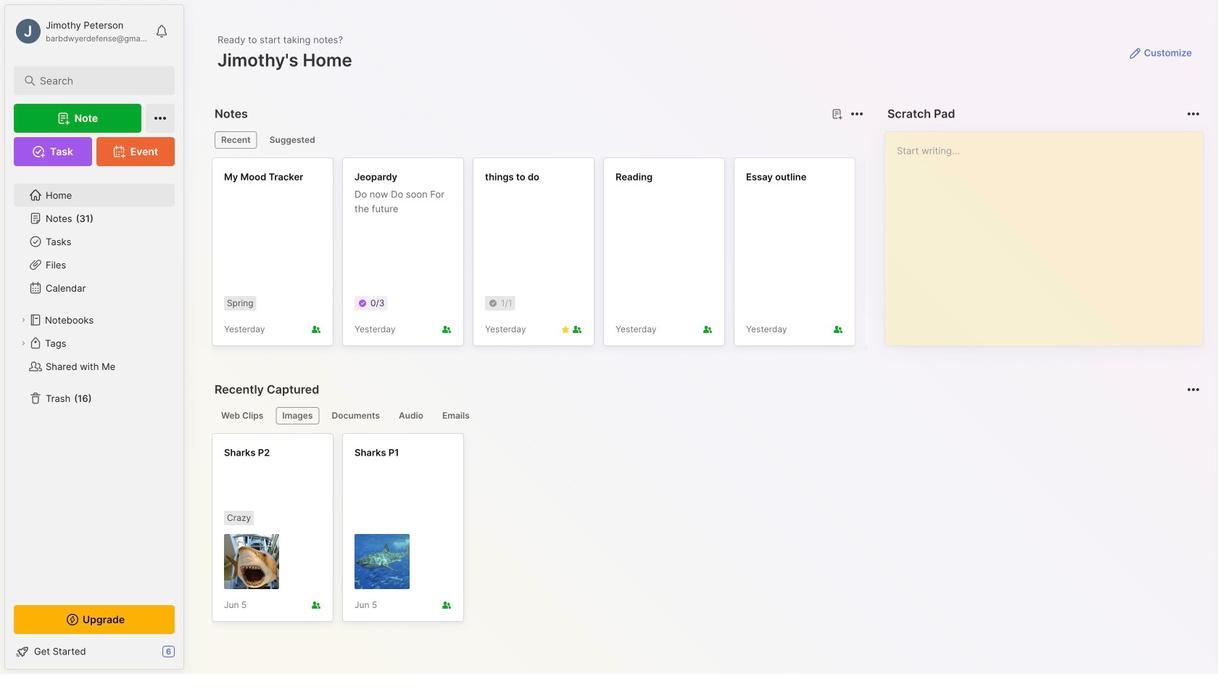 Task type: vqa. For each thing, say whether or not it's contained in the screenshot.
second More actions image
yes



Task type: describe. For each thing, give the bounding box(es) containing it.
1 thumbnail image from the left
[[224, 534, 279, 589]]

Start writing… text field
[[897, 132, 1203, 334]]

Account field
[[14, 17, 148, 46]]

expand notebooks image
[[19, 316, 28, 324]]

1 more actions field from the top
[[1184, 104, 1204, 124]]

none search field inside main element
[[40, 72, 156, 89]]

click to collapse image
[[183, 647, 194, 665]]

2 thumbnail image from the left
[[355, 534, 410, 589]]

tree inside main element
[[5, 175, 184, 592]]

2 row group from the top
[[212, 433, 473, 630]]

2 more actions field from the top
[[1184, 379, 1204, 400]]



Task type: locate. For each thing, give the bounding box(es) containing it.
row group
[[212, 157, 1219, 355], [212, 433, 473, 630]]

None search field
[[40, 72, 156, 89]]

1 vertical spatial row group
[[212, 433, 473, 630]]

tab list for 2nd row group
[[215, 407, 1199, 424]]

thumbnail image
[[224, 534, 279, 589], [355, 534, 410, 589]]

Help and Learning task checklist field
[[5, 640, 184, 663]]

tree
[[5, 175, 184, 592]]

more actions image for 2nd more actions field
[[1186, 381, 1203, 398]]

tab list for 1st row group from the top of the page
[[215, 131, 862, 149]]

Search text field
[[40, 74, 156, 88]]

0 vertical spatial row group
[[212, 157, 1219, 355]]

1 horizontal spatial thumbnail image
[[355, 534, 410, 589]]

0 vertical spatial more actions image
[[1186, 105, 1203, 123]]

1 row group from the top
[[212, 157, 1219, 355]]

tab
[[215, 131, 257, 149], [263, 131, 322, 149], [215, 407, 270, 424], [276, 407, 320, 424], [325, 407, 387, 424], [392, 407, 430, 424], [436, 407, 476, 424]]

1 vertical spatial more actions field
[[1184, 379, 1204, 400]]

more actions image for 1st more actions field from the top
[[1186, 105, 1203, 123]]

1 tab list from the top
[[215, 131, 862, 149]]

More actions field
[[1184, 104, 1204, 124], [1184, 379, 1204, 400]]

0 vertical spatial more actions field
[[1184, 104, 1204, 124]]

0 horizontal spatial thumbnail image
[[224, 534, 279, 589]]

2 tab list from the top
[[215, 407, 1199, 424]]

2 more actions image from the top
[[1186, 381, 1203, 398]]

expand tags image
[[19, 339, 28, 348]]

1 vertical spatial more actions image
[[1186, 381, 1203, 398]]

tab list
[[215, 131, 862, 149], [215, 407, 1199, 424]]

1 more actions image from the top
[[1186, 105, 1203, 123]]

1 vertical spatial tab list
[[215, 407, 1199, 424]]

main element
[[0, 0, 189, 674]]

more actions image
[[1186, 105, 1203, 123], [1186, 381, 1203, 398]]

0 vertical spatial tab list
[[215, 131, 862, 149]]



